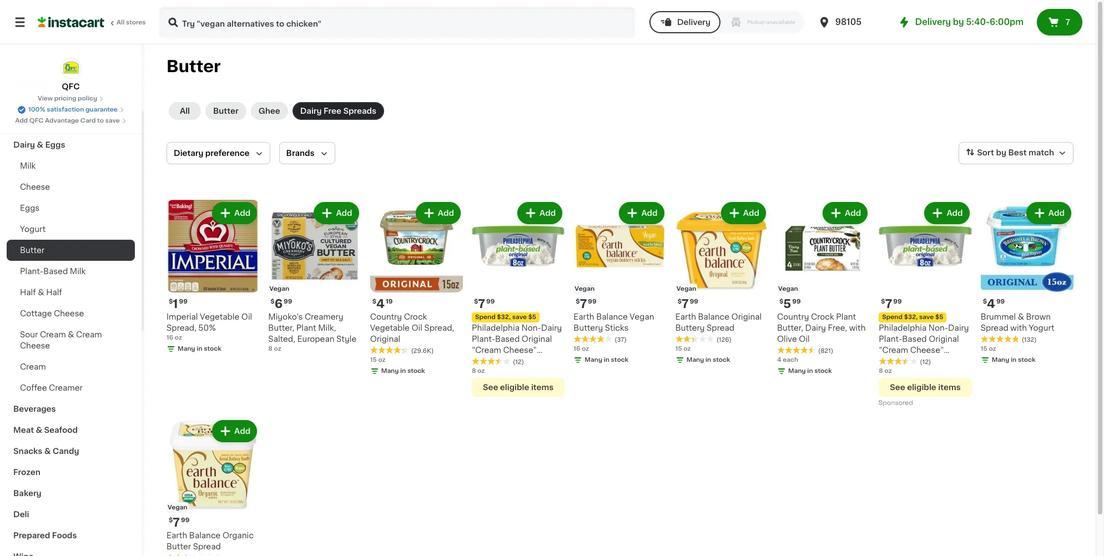 Task type: describe. For each thing, give the bounding box(es) containing it.
add button for country crock plant butter, dairy free, with olive oil
[[824, 203, 867, 223]]

sponsored badge image
[[880, 400, 913, 407]]

$ 1 99
[[169, 298, 188, 310]]

99 for the add button for earth balance original buttery spread
[[690, 299, 699, 305]]

snacks & candy link
[[7, 441, 135, 462]]

card
[[80, 118, 96, 124]]

brummel
[[981, 313, 1017, 321]]

with inside country crock plant butter, dairy free, with olive oil
[[850, 325, 866, 332]]

sour cream & cream cheese link
[[7, 324, 135, 357]]

view pricing policy link
[[38, 94, 104, 103]]

candy
[[53, 448, 79, 455]]

thanksgiving link
[[7, 92, 135, 113]]

15 oz for earth balance original buttery spread
[[676, 346, 691, 352]]

miyoko's creamery butter, plant milk, salted, european style 8 oz
[[268, 313, 357, 352]]

99 for the add button for earth balance vegan buttery sticks
[[588, 299, 597, 305]]

balance for vegan
[[597, 313, 628, 321]]

7 inside 7 button
[[1066, 18, 1071, 26]]

half & half
[[20, 289, 62, 297]]

1 horizontal spatial plant-
[[472, 336, 495, 343]]

butter inside earth balance organic butter spread
[[167, 543, 191, 551]]

save for 2nd see eligible items button from the left
[[920, 315, 935, 321]]

1 horizontal spatial qfc
[[62, 83, 80, 91]]

add qfc advantage card to save link
[[15, 117, 127, 126]]

add for imperial vegetable oil spread, 50%
[[234, 209, 251, 217]]

(126)
[[717, 337, 732, 343]]

crock for 4
[[404, 313, 427, 321]]

& for half
[[38, 289, 44, 297]]

vegetable inside 'imperial vegetable oil spread, 50% 16 oz'
[[200, 313, 240, 321]]

dietary preference button
[[167, 142, 270, 164]]

oil inside country crock plant butter, dairy free, with olive oil
[[800, 336, 810, 343]]

to
[[97, 118, 104, 124]]

salted,
[[268, 336, 295, 343]]

sticks
[[605, 325, 629, 332]]

seafood
[[44, 427, 78, 434]]

7 button
[[1038, 9, 1083, 36]]

spread inside brummel & brown spread with yogurt
[[981, 325, 1009, 332]]

based inside "link"
[[43, 268, 68, 276]]

$ for the add button for earth balance original buttery spread
[[678, 299, 682, 305]]

all for all
[[180, 107, 190, 115]]

vegan inside earth balance vegan buttery sticks
[[630, 313, 655, 321]]

pricing
[[54, 96, 76, 102]]

spend for 2nd see eligible items button from the left
[[883, 315, 903, 321]]

all link
[[169, 102, 201, 120]]

ghee link
[[251, 102, 288, 120]]

add for earth balance original buttery spread
[[744, 209, 760, 217]]

thanksgiving
[[13, 99, 67, 107]]

in for country crock plant butter, dairy free, with olive oil
[[808, 368, 814, 375]]

add button for earth balance organic butter spread
[[213, 422, 256, 442]]

free,
[[829, 325, 848, 332]]

frozen link
[[7, 462, 135, 483]]

imperial vegetable oil spread, 50% 16 oz
[[167, 313, 252, 341]]

brummel & brown spread with yogurt
[[981, 313, 1055, 332]]

add button for earth balance original buttery spread
[[723, 203, 765, 223]]

1 see eligible items button from the left
[[472, 378, 565, 397]]

best
[[1009, 149, 1027, 157]]

plant-based milk link
[[7, 261, 135, 282]]

spread, inside 'imperial vegetable oil spread, 50% 16 oz'
[[167, 325, 197, 332]]

eggs link
[[7, 198, 135, 219]]

many for brummel & brown spread with yogurt
[[992, 357, 1010, 363]]

add button for earth balance vegan buttery sticks
[[621, 203, 664, 223]]

with inside brummel & brown spread with yogurt
[[1011, 325, 1028, 332]]

qfc logo image
[[60, 58, 81, 79]]

bakery link
[[7, 483, 135, 504]]

free
[[324, 107, 342, 115]]

"cream for first see eligible items button
[[472, 347, 502, 355]]

recipes link
[[7, 71, 135, 92]]

philadelphia non-dairy plant-based original "cream cheese" spread for 2nd see eligible items button from the left
[[880, 325, 970, 366]]

delivery by 5:40-6:00pm link
[[898, 16, 1024, 29]]

oz inside the miyoko's creamery butter, plant milk, salted, european style 8 oz
[[274, 346, 281, 352]]

4 for brummel
[[988, 298, 996, 310]]

brown
[[1027, 313, 1052, 321]]

best match
[[1009, 149, 1055, 157]]

earth balance organic butter spread
[[167, 532, 254, 551]]

cottage cheese link
[[7, 303, 135, 324]]

beverages
[[13, 406, 56, 413]]

guarantee
[[86, 107, 118, 113]]

99 for brummel & brown spread with yogurt's the add button
[[997, 299, 1006, 305]]

original for the add button corresponding to country crock vegetable oil spread, original
[[370, 336, 401, 343]]

country for 4
[[370, 313, 402, 321]]

$5 for first see eligible items button
[[529, 315, 537, 321]]

in for brummel & brown spread with yogurt
[[1012, 357, 1017, 363]]

cream inside cream link
[[20, 363, 46, 371]]

dietary preference
[[174, 149, 250, 157]]

by for sort
[[997, 149, 1007, 157]]

see for first see eligible items button
[[483, 384, 499, 392]]

99 for earth balance organic butter spread the add button
[[181, 518, 190, 524]]

original inside earth balance original buttery spread
[[732, 313, 762, 321]]

non- for first see eligible items button
[[522, 325, 541, 332]]

$ 7 99 for earth balance organic butter spread the add button
[[169, 517, 190, 529]]

milk,
[[318, 325, 336, 332]]

many in stock for brummel & brown spread with yogurt
[[992, 357, 1036, 363]]

all stores
[[117, 19, 146, 26]]

6:00pm
[[990, 18, 1024, 26]]

product group containing 5
[[778, 200, 871, 378]]

sour
[[20, 331, 38, 339]]

1
[[173, 298, 178, 310]]

frozen
[[13, 469, 40, 477]]

15 for country crock vegetable oil spread, original
[[370, 357, 377, 363]]

meat
[[13, 427, 34, 434]]

view
[[38, 96, 53, 102]]

Search field
[[160, 8, 634, 37]]

15 oz for brummel & brown spread with yogurt
[[981, 346, 997, 352]]

vegan for miyoko's creamery butter, plant milk, salted, european style
[[270, 286, 289, 292]]

see eligible items for 2nd see eligible items button from the left
[[891, 384, 961, 392]]

produce
[[13, 120, 47, 128]]

$ 4 99
[[984, 298, 1006, 310]]

beverages link
[[7, 399, 135, 420]]

service type group
[[650, 11, 805, 33]]

vegan for country crock plant butter, dairy free, with olive oil
[[779, 286, 799, 292]]

add for earth balance organic butter spread
[[234, 428, 251, 436]]

(132)
[[1022, 337, 1037, 343]]

$ 5 99
[[780, 298, 801, 310]]

philadelphia for 2nd see eligible items button from the left
[[880, 325, 927, 332]]

buttery for earth balance vegan buttery sticks
[[574, 325, 603, 332]]

earth balance original buttery spread
[[676, 313, 762, 332]]

brands
[[286, 149, 315, 157]]

plant- inside "link"
[[20, 268, 43, 276]]

country for 5
[[778, 313, 810, 321]]

advantage
[[45, 118, 79, 124]]

in for earth balance original buttery spread
[[706, 357, 712, 363]]

creamer
[[49, 384, 83, 392]]

delivery by 5:40-6:00pm
[[916, 18, 1024, 26]]

100% satisfaction guarantee button
[[17, 103, 124, 114]]

spread inside earth balance original buttery spread
[[707, 325, 735, 332]]

dairy & eggs
[[13, 141, 65, 149]]

items for first see eligible items button
[[532, 384, 554, 392]]

cheese" for 2nd see eligible items button from the left
[[911, 347, 945, 355]]

& inside sour cream & cream cheese
[[68, 331, 74, 339]]

vegetable inside "country crock vegetable oil spread, original"
[[370, 325, 410, 332]]

5
[[784, 298, 792, 310]]

oz for the add button for earth balance original buttery spread
[[684, 346, 691, 352]]

50%
[[198, 325, 216, 332]]

add button for country crock vegetable oil spread, original
[[417, 203, 460, 223]]

spend $32, save $5 for first see eligible items button
[[475, 315, 537, 321]]

cottage
[[20, 310, 52, 318]]

instacart logo image
[[38, 16, 104, 29]]

buttery for earth balance original buttery spread
[[676, 325, 705, 332]]

items for 2nd see eligible items button from the left
[[939, 384, 961, 392]]

cream down cottage cheese
[[40, 331, 66, 339]]

lists
[[31, 38, 50, 46]]

many for country crock plant butter, dairy free, with olive oil
[[789, 368, 806, 375]]

1 vertical spatial eggs
[[20, 204, 40, 212]]

see eligible items for first see eligible items button
[[483, 384, 554, 392]]

16 inside 'imperial vegetable oil spread, 50% 16 oz'
[[167, 335, 173, 341]]

imperial
[[167, 313, 198, 321]]

sort
[[978, 149, 995, 157]]

many for country crock vegetable oil spread, original
[[381, 368, 399, 375]]

stock down 50% at left
[[204, 346, 222, 352]]

delivery button
[[650, 11, 721, 33]]

stores
[[126, 19, 146, 26]]

cheese" for first see eligible items button
[[504, 347, 537, 355]]

6
[[275, 298, 283, 310]]

view pricing policy
[[38, 96, 97, 102]]

earth for earth balance organic butter spread
[[167, 532, 187, 540]]

$32, for first see eligible items button
[[497, 315, 511, 321]]

many in stock down 50% at left
[[178, 346, 222, 352]]

plant inside the miyoko's creamery butter, plant milk, salted, european style 8 oz
[[297, 325, 316, 332]]

oil inside "country crock vegetable oil spread, original"
[[412, 325, 423, 332]]

prepared
[[13, 532, 50, 540]]

dairy free spreads
[[300, 107, 377, 115]]

cottage cheese
[[20, 310, 84, 318]]

deli link
[[7, 504, 135, 525]]

add qfc advantage card to save
[[15, 118, 120, 124]]

8 for 2nd see eligible items button from the left
[[880, 368, 884, 375]]

cream link
[[7, 357, 135, 378]]

snacks & candy
[[13, 448, 79, 455]]

0 vertical spatial yogurt
[[20, 226, 46, 233]]

1 vertical spatial qfc
[[29, 118, 44, 124]]

$ 7 99 for the add button for earth balance original buttery spread
[[678, 298, 699, 310]]



Task type: locate. For each thing, give the bounding box(es) containing it.
oz for the add button corresponding to country crock vegetable oil spread, original
[[378, 357, 386, 363]]

2 8 oz from the left
[[880, 368, 892, 375]]

1 vertical spatial oil
[[412, 325, 423, 332]]

stock down (29.6k)
[[408, 368, 425, 375]]

cheese inside sour cream & cream cheese
[[20, 342, 50, 350]]

buttery
[[574, 325, 603, 332], [676, 325, 705, 332]]

0 horizontal spatial earth
[[167, 532, 187, 540]]

many down "each" on the right bottom
[[789, 368, 806, 375]]

dairy free spreads link
[[293, 102, 384, 120]]

8 oz for first see eligible items button
[[472, 368, 485, 375]]

original
[[732, 313, 762, 321], [522, 336, 552, 343], [929, 336, 960, 343], [370, 336, 401, 343]]

1 horizontal spatial spend
[[883, 315, 903, 321]]

1 horizontal spatial see eligible items button
[[880, 378, 972, 397]]

2 see eligible items from the left
[[891, 384, 961, 392]]

butter, inside country crock plant butter, dairy free, with olive oil
[[778, 325, 804, 332]]

meat & seafood link
[[7, 420, 135, 441]]

2 half from the left
[[46, 289, 62, 297]]

0 horizontal spatial spend $32, save $5
[[475, 315, 537, 321]]

$32, for 2nd see eligible items button from the left
[[905, 315, 918, 321]]

1 horizontal spatial plant
[[837, 313, 857, 321]]

butter link right "all" link
[[206, 102, 246, 120]]

(12) for first see eligible items button
[[513, 360, 524, 366]]

brands button
[[279, 142, 335, 164]]

& inside snacks & candy link
[[44, 448, 51, 455]]

1 horizontal spatial $32,
[[905, 315, 918, 321]]

2 horizontal spatial save
[[920, 315, 935, 321]]

many in stock for country crock plant butter, dairy free, with olive oil
[[789, 368, 833, 375]]

yogurt down eggs link at the left of the page
[[20, 226, 46, 233]]

butter
[[167, 58, 221, 74], [213, 107, 239, 115], [20, 247, 44, 254], [167, 543, 191, 551]]

many in stock down (132) at right bottom
[[992, 357, 1036, 363]]

0 horizontal spatial plant-
[[20, 268, 43, 276]]

$5 for 2nd see eligible items button from the left
[[936, 315, 944, 321]]

stock for earth balance vegan buttery sticks
[[611, 357, 629, 363]]

1 eligible from the left
[[500, 384, 530, 392]]

1 horizontal spatial (12)
[[921, 360, 932, 366]]

98105 button
[[818, 7, 885, 38]]

eggs
[[45, 141, 65, 149], [20, 204, 40, 212]]

1 philadelphia from the left
[[472, 325, 520, 332]]

1 horizontal spatial crock
[[812, 313, 835, 321]]

original inside "country crock vegetable oil spread, original"
[[370, 336, 401, 343]]

2 butter, from the left
[[778, 325, 804, 332]]

cheese"
[[504, 347, 537, 355], [911, 347, 945, 355]]

2 buttery from the left
[[676, 325, 705, 332]]

0 vertical spatial vegetable
[[200, 313, 240, 321]]

1 horizontal spatial 15
[[676, 346, 683, 352]]

plant up 'free,'
[[837, 313, 857, 321]]

15 for brummel & brown spread with yogurt
[[981, 346, 988, 352]]

1 see eligible items from the left
[[483, 384, 554, 392]]

2 horizontal spatial oil
[[800, 336, 810, 343]]

2 horizontal spatial plant-
[[880, 336, 903, 343]]

qfc down the 100%
[[29, 118, 44, 124]]

qfc link
[[60, 58, 81, 92]]

oz for brummel & brown spread with yogurt's the add button
[[990, 346, 997, 352]]

$ for the add button corresponding to miyoko's creamery butter, plant milk, salted, european style
[[271, 299, 275, 305]]

16 oz
[[574, 346, 590, 352]]

2 cheese" from the left
[[911, 347, 945, 355]]

2 (12) from the left
[[921, 360, 932, 366]]

2 philadelphia from the left
[[880, 325, 927, 332]]

earth balance vegan buttery sticks
[[574, 313, 655, 332]]

1 horizontal spatial earth
[[574, 313, 595, 321]]

oz
[[175, 335, 182, 341], [274, 346, 281, 352], [582, 346, 590, 352], [684, 346, 691, 352], [990, 346, 997, 352], [378, 357, 386, 363], [478, 368, 485, 375], [885, 368, 892, 375]]

0 vertical spatial cheese
[[20, 183, 50, 191]]

0 horizontal spatial cheese"
[[504, 347, 537, 355]]

1 spend from the left
[[475, 315, 496, 321]]

16
[[167, 335, 173, 341], [574, 346, 581, 352]]

yogurt inside brummel & brown spread with yogurt
[[1030, 325, 1055, 332]]

2 $5 from the left
[[936, 315, 944, 321]]

1 horizontal spatial 15 oz
[[676, 346, 691, 352]]

many in stock down "each" on the right bottom
[[789, 368, 833, 375]]

dairy inside country crock plant butter, dairy free, with olive oil
[[806, 325, 827, 332]]

0 horizontal spatial by
[[954, 18, 965, 26]]

0 vertical spatial plant
[[837, 313, 857, 321]]

plant up european
[[297, 325, 316, 332]]

1 vertical spatial milk
[[70, 268, 86, 276]]

$ 4 19
[[373, 298, 393, 310]]

2 horizontal spatial earth
[[676, 313, 697, 321]]

balance inside earth balance organic butter spread
[[189, 532, 221, 540]]

miyoko's
[[268, 313, 303, 321]]

in down 50% at left
[[197, 346, 203, 352]]

$ for the add button corresponding to country crock plant butter, dairy free, with olive oil
[[780, 299, 784, 305]]

2 horizontal spatial balance
[[699, 313, 730, 321]]

all up dietary
[[180, 107, 190, 115]]

many down 'imperial vegetable oil spread, 50% 16 oz'
[[178, 346, 195, 352]]

crock up (29.6k)
[[404, 313, 427, 321]]

0 horizontal spatial oil
[[242, 313, 252, 321]]

eggs down cheese link at the top
[[20, 204, 40, 212]]

prepared foods
[[13, 532, 77, 540]]

4 left "each" on the right bottom
[[778, 357, 782, 363]]

1 horizontal spatial milk
[[70, 268, 86, 276]]

1 philadelphia non-dairy plant-based original "cream cheese" spread from the left
[[472, 325, 562, 366]]

15 down the brummel
[[981, 346, 988, 352]]

see for 2nd see eligible items button from the left
[[891, 384, 906, 392]]

0 horizontal spatial balance
[[189, 532, 221, 540]]

1 spread, from the left
[[167, 325, 197, 332]]

stock down (821)
[[815, 368, 833, 375]]

98105
[[836, 18, 862, 26]]

many for earth balance original buttery spread
[[687, 357, 705, 363]]

0 horizontal spatial (12)
[[513, 360, 524, 366]]

add for brummel & brown spread with yogurt
[[1049, 209, 1065, 217]]

sour cream & cream cheese
[[20, 331, 102, 350]]

many in stock down (29.6k)
[[381, 368, 425, 375]]

4 each
[[778, 357, 799, 363]]

with
[[850, 325, 866, 332], [1011, 325, 1028, 332]]

stock for country crock plant butter, dairy free, with olive oil
[[815, 368, 833, 375]]

1 horizontal spatial $5
[[936, 315, 944, 321]]

0 vertical spatial 16
[[167, 335, 173, 341]]

cheese
[[20, 183, 50, 191], [54, 310, 84, 318], [20, 342, 50, 350]]

organic
[[223, 532, 254, 540]]

1 half from the left
[[20, 289, 36, 297]]

crock up 'free,'
[[812, 313, 835, 321]]

stock for brummel & brown spread with yogurt
[[1019, 357, 1036, 363]]

philadelphia non-dairy plant-based original "cream cheese" spread
[[472, 325, 562, 366], [880, 325, 970, 366]]

in for earth balance vegan buttery sticks
[[604, 357, 610, 363]]

yogurt down brown
[[1030, 325, 1055, 332]]

milk inside "link"
[[70, 268, 86, 276]]

product group containing 6
[[268, 200, 361, 354]]

stock for earth balance original buttery spread
[[713, 357, 731, 363]]

0 horizontal spatial eggs
[[20, 204, 40, 212]]

delivery for delivery by 5:40-6:00pm
[[916, 18, 952, 26]]

buttery inside earth balance vegan buttery sticks
[[574, 325, 603, 332]]

19
[[386, 299, 393, 305]]

vegetable up 50% at left
[[200, 313, 240, 321]]

1 spend $32, save $5 from the left
[[475, 315, 537, 321]]

by
[[954, 18, 965, 26], [997, 149, 1007, 157]]

0 vertical spatial eggs
[[45, 141, 65, 149]]

add for miyoko's creamery butter, plant milk, salted, european style
[[336, 209, 353, 217]]

all
[[117, 19, 125, 26], [180, 107, 190, 115]]

recipes
[[13, 78, 46, 86]]

2 country from the left
[[370, 313, 402, 321]]

original for 2nd see eligible items button from the left
[[929, 336, 960, 343]]

0 horizontal spatial 8
[[268, 346, 273, 352]]

by right "sort"
[[997, 149, 1007, 157]]

15 oz down "country crock vegetable oil spread, original"
[[370, 357, 386, 363]]

"cream for 2nd see eligible items button from the left
[[880, 347, 909, 355]]

spreads
[[344, 107, 377, 115]]

country
[[778, 313, 810, 321], [370, 313, 402, 321]]

half
[[20, 289, 36, 297], [46, 289, 62, 297]]

1 country from the left
[[778, 313, 810, 321]]

2 eligible from the left
[[908, 384, 937, 392]]

delivery inside delivery button
[[678, 18, 711, 26]]

2 see eligible items button from the left
[[880, 378, 972, 397]]

oz for the add button for earth balance vegan buttery sticks
[[582, 346, 590, 352]]

with up (132) at right bottom
[[1011, 325, 1028, 332]]

vegan for earth balance vegan buttery sticks
[[575, 286, 595, 292]]

cream up coffee
[[20, 363, 46, 371]]

1 horizontal spatial 8 oz
[[880, 368, 892, 375]]

earth inside earth balance vegan buttery sticks
[[574, 313, 595, 321]]

& left brown
[[1019, 313, 1025, 321]]

1 horizontal spatial non-
[[929, 325, 949, 332]]

1 butter, from the left
[[268, 325, 295, 332]]

Best match Sort by field
[[959, 142, 1074, 164]]

$ for imperial vegetable oil spread, 50% the add button
[[169, 299, 173, 305]]

save for first see eligible items button
[[513, 315, 527, 321]]

original for first see eligible items button
[[522, 336, 552, 343]]

1 8 oz from the left
[[472, 368, 485, 375]]

2 vertical spatial oil
[[800, 336, 810, 343]]

oz for 2nd see eligible items button from the left
[[885, 368, 892, 375]]

15 down earth balance original buttery spread
[[676, 346, 683, 352]]

0 vertical spatial milk
[[20, 162, 36, 170]]

add button
[[213, 203, 256, 223], [315, 203, 358, 223], [417, 203, 460, 223], [519, 203, 562, 223], [621, 203, 664, 223], [723, 203, 765, 223], [824, 203, 867, 223], [926, 203, 969, 223], [1028, 203, 1071, 223], [213, 422, 256, 442]]

0 horizontal spatial philadelphia non-dairy plant-based original "cream cheese" spread
[[472, 325, 562, 366]]

milk down dairy & eggs
[[20, 162, 36, 170]]

plant-based milk
[[20, 268, 86, 276]]

prepared foods link
[[7, 525, 135, 547]]

vegan
[[270, 286, 289, 292], [575, 286, 595, 292], [779, 286, 799, 292], [677, 286, 697, 292], [630, 313, 655, 321], [168, 505, 188, 511]]

spend $32, save $5 for 2nd see eligible items button from the left
[[883, 315, 944, 321]]

1 horizontal spatial save
[[513, 315, 527, 321]]

add button for imperial vegetable oil spread, 50%
[[213, 203, 256, 223]]

1 horizontal spatial butter link
[[206, 102, 246, 120]]

& for candy
[[44, 448, 51, 455]]

15 down "country crock vegetable oil spread, original"
[[370, 357, 377, 363]]

qfc up view pricing policy "link"
[[62, 83, 80, 91]]

in down country crock plant butter, dairy free, with olive oil on the right of the page
[[808, 368, 814, 375]]

vegan for earth balance original buttery spread
[[677, 286, 697, 292]]

bakery
[[13, 490, 41, 498]]

1 horizontal spatial based
[[495, 336, 520, 343]]

1 horizontal spatial cheese"
[[911, 347, 945, 355]]

99 inside "$ 6 99"
[[284, 299, 292, 305]]

add for earth balance vegan buttery sticks
[[642, 209, 658, 217]]

eggs down the advantage
[[45, 141, 65, 149]]

country inside "country crock vegetable oil spread, original"
[[370, 313, 402, 321]]

1 horizontal spatial all
[[180, 107, 190, 115]]

oil inside 'imperial vegetable oil spread, 50% 16 oz'
[[242, 313, 252, 321]]

1 vertical spatial cheese
[[54, 310, 84, 318]]

0 horizontal spatial 15
[[370, 357, 377, 363]]

crock inside country crock plant butter, dairy free, with olive oil
[[812, 313, 835, 321]]

99 inside $ 5 99
[[793, 299, 801, 305]]

earth for earth balance vegan buttery sticks
[[574, 313, 595, 321]]

100% satisfaction guarantee
[[28, 107, 118, 113]]

butter, up the salted, on the left bottom of the page
[[268, 325, 295, 332]]

many for earth balance vegan buttery sticks
[[585, 357, 603, 363]]

99 inside $ 4 99
[[997, 299, 1006, 305]]

0 vertical spatial butter link
[[206, 102, 246, 120]]

& for eggs
[[37, 141, 43, 149]]

add button for brummel & brown spread with yogurt
[[1028, 203, 1071, 223]]

0 horizontal spatial yogurt
[[20, 226, 46, 233]]

& inside meat & seafood link
[[36, 427, 42, 434]]

oz for first see eligible items button
[[478, 368, 485, 375]]

2 non- from the left
[[929, 325, 949, 332]]

$ 7 99 for the add button for earth balance vegan buttery sticks
[[576, 298, 597, 310]]

eligible for first see eligible items button
[[500, 384, 530, 392]]

2 vertical spatial cheese
[[20, 342, 50, 350]]

1 vertical spatial yogurt
[[1030, 325, 1055, 332]]

earth for earth balance original buttery spread
[[676, 313, 697, 321]]

1 vertical spatial butter link
[[7, 240, 135, 261]]

delivery inside delivery by 5:40-6:00pm link
[[916, 18, 952, 26]]

★★★★★
[[574, 336, 613, 343], [574, 336, 613, 343], [676, 336, 715, 343], [981, 336, 1020, 343], [981, 336, 1020, 343], [778, 347, 817, 355], [778, 347, 817, 355], [370, 347, 409, 355], [370, 347, 409, 355], [472, 358, 511, 366], [472, 358, 511, 366], [880, 358, 918, 366], [880, 358, 918, 366]]

oil left miyoko's at the bottom of the page
[[242, 313, 252, 321]]

1 horizontal spatial balance
[[597, 313, 628, 321]]

99 for imperial vegetable oil spread, 50% the add button
[[179, 299, 188, 305]]

"cream
[[472, 347, 502, 355], [880, 347, 909, 355]]

cheese up eggs link at the left of the page
[[20, 183, 50, 191]]

& inside half & half link
[[38, 289, 44, 297]]

4 up the brummel
[[988, 298, 996, 310]]

1 horizontal spatial 16
[[574, 346, 581, 352]]

$ inside $ 5 99
[[780, 299, 784, 305]]

stock down (126)
[[713, 357, 731, 363]]

0 horizontal spatial with
[[850, 325, 866, 332]]

stock down (37)
[[611, 357, 629, 363]]

philadelphia for first see eligible items button
[[472, 325, 520, 332]]

spread inside earth balance organic butter spread
[[193, 543, 221, 551]]

balance left organic
[[189, 532, 221, 540]]

0 horizontal spatial 16
[[167, 335, 173, 341]]

$ inside $ 1 99
[[169, 299, 173, 305]]

oz inside 'imperial vegetable oil spread, 50% 16 oz'
[[175, 335, 182, 341]]

match
[[1029, 149, 1055, 157]]

2 crock from the left
[[404, 313, 427, 321]]

8 oz
[[472, 368, 485, 375], [880, 368, 892, 375]]

0 horizontal spatial spread,
[[167, 325, 197, 332]]

oil up (29.6k)
[[412, 325, 423, 332]]

half down plant-based milk
[[46, 289, 62, 297]]

many down "country crock vegetable oil spread, original"
[[381, 368, 399, 375]]

8 for first see eligible items button
[[472, 368, 476, 375]]

add for country crock plant butter, dairy free, with olive oil
[[846, 209, 862, 217]]

2 see from the left
[[891, 384, 906, 392]]

& left candy
[[44, 448, 51, 455]]

in down sticks
[[604, 357, 610, 363]]

snacks
[[13, 448, 42, 455]]

99 inside $ 1 99
[[179, 299, 188, 305]]

add
[[15, 118, 28, 124], [234, 209, 251, 217], [336, 209, 353, 217], [438, 209, 454, 217], [540, 209, 556, 217], [642, 209, 658, 217], [744, 209, 760, 217], [846, 209, 862, 217], [947, 209, 964, 217], [1049, 209, 1065, 217], [234, 428, 251, 436]]

cheese link
[[7, 177, 135, 198]]

1 see from the left
[[483, 384, 499, 392]]

butter, inside the miyoko's creamery butter, plant milk, salted, european style 8 oz
[[268, 325, 295, 332]]

0 horizontal spatial $32,
[[497, 315, 511, 321]]

8 oz for 2nd see eligible items button from the left
[[880, 368, 892, 375]]

0 horizontal spatial eligible
[[500, 384, 530, 392]]

& inside dairy & eggs link
[[37, 141, 43, 149]]

1 horizontal spatial by
[[997, 149, 1007, 157]]

meat & seafood
[[13, 427, 78, 434]]

balance up sticks
[[597, 313, 628, 321]]

& down "produce"
[[37, 141, 43, 149]]

plant inside country crock plant butter, dairy free, with olive oil
[[837, 313, 857, 321]]

cream
[[40, 331, 66, 339], [76, 331, 102, 339], [20, 363, 46, 371]]

non-
[[522, 325, 541, 332], [929, 325, 949, 332]]

coffee creamer
[[20, 384, 83, 392]]

1 cheese" from the left
[[504, 347, 537, 355]]

in down brummel & brown spread with yogurt
[[1012, 357, 1017, 363]]

$ for the add button corresponding to country crock vegetable oil spread, original
[[373, 299, 377, 305]]

spend for first see eligible items button
[[475, 315, 496, 321]]

many in stock for earth balance vegan buttery sticks
[[585, 357, 629, 363]]

1 horizontal spatial half
[[46, 289, 62, 297]]

butter, up olive on the bottom right of page
[[778, 325, 804, 332]]

99 for the add button corresponding to country crock plant butter, dairy free, with olive oil
[[793, 299, 801, 305]]

0 vertical spatial by
[[954, 18, 965, 26]]

oil right olive on the bottom right of page
[[800, 336, 810, 343]]

0 horizontal spatial spend
[[475, 315, 496, 321]]

many in stock down (37)
[[585, 357, 629, 363]]

1 vertical spatial plant
[[297, 325, 316, 332]]

balance inside earth balance original buttery spread
[[699, 313, 730, 321]]

1 horizontal spatial eligible
[[908, 384, 937, 392]]

0 horizontal spatial qfc
[[29, 118, 44, 124]]

qfc
[[62, 83, 80, 91], [29, 118, 44, 124]]

butter link up plant-based milk
[[7, 240, 135, 261]]

delivery
[[916, 18, 952, 26], [678, 18, 711, 26]]

many in stock down (126)
[[687, 357, 731, 363]]

by inside field
[[997, 149, 1007, 157]]

2 horizontal spatial 4
[[988, 298, 996, 310]]

0 horizontal spatial 4
[[377, 298, 385, 310]]

many down brummel & brown spread with yogurt
[[992, 357, 1010, 363]]

1 horizontal spatial items
[[939, 384, 961, 392]]

0 horizontal spatial butter link
[[7, 240, 135, 261]]

non- for 2nd see eligible items button from the left
[[929, 325, 949, 332]]

crock for 5
[[812, 313, 835, 321]]

1 $5 from the left
[[529, 315, 537, 321]]

1 (12) from the left
[[513, 360, 524, 366]]

$
[[169, 299, 173, 305], [271, 299, 275, 305], [474, 299, 478, 305], [576, 299, 580, 305], [780, 299, 784, 305], [882, 299, 886, 305], [373, 299, 377, 305], [678, 299, 682, 305], [984, 299, 988, 305], [169, 518, 173, 524]]

policy
[[78, 96, 97, 102]]

lists link
[[7, 31, 135, 53]]

add for country crock vegetable oil spread, original
[[438, 209, 454, 217]]

1 horizontal spatial oil
[[412, 325, 423, 332]]

vegan for earth balance organic butter spread
[[168, 505, 188, 511]]

balance
[[597, 313, 628, 321], [699, 313, 730, 321], [189, 532, 221, 540]]

1 with from the left
[[850, 325, 866, 332]]

philadelphia
[[472, 325, 520, 332], [880, 325, 927, 332]]

$ inside $ 4 99
[[984, 299, 988, 305]]

milk up half & half link
[[70, 268, 86, 276]]

delivery for delivery
[[678, 18, 711, 26]]

0 horizontal spatial $5
[[529, 315, 537, 321]]

$ inside "$ 6 99"
[[271, 299, 275, 305]]

1 $32, from the left
[[497, 315, 511, 321]]

style
[[337, 336, 357, 343]]

0 horizontal spatial based
[[43, 268, 68, 276]]

1 horizontal spatial see
[[891, 384, 906, 392]]

(12) for 2nd see eligible items button from the left
[[921, 360, 932, 366]]

15 for earth balance original buttery spread
[[676, 346, 683, 352]]

$ inside $ 4 19
[[373, 299, 377, 305]]

1 horizontal spatial 4
[[778, 357, 782, 363]]

0 horizontal spatial butter,
[[268, 325, 295, 332]]

1 vertical spatial 16
[[574, 346, 581, 352]]

1 vertical spatial by
[[997, 149, 1007, 157]]

butter link
[[206, 102, 246, 120], [7, 240, 135, 261]]

2 "cream from the left
[[880, 347, 909, 355]]

half up cottage
[[20, 289, 36, 297]]

by left 5:40-
[[954, 18, 965, 26]]

many down earth balance original buttery spread
[[687, 357, 705, 363]]

2 items from the left
[[939, 384, 961, 392]]

0 horizontal spatial all
[[117, 19, 125, 26]]

cream down cottage cheese link
[[76, 331, 102, 339]]

cheese down the sour
[[20, 342, 50, 350]]

2 spend $32, save $5 from the left
[[883, 315, 944, 321]]

based
[[43, 268, 68, 276], [495, 336, 520, 343], [903, 336, 927, 343]]

deli
[[13, 511, 29, 519]]

country down $ 5 99
[[778, 313, 810, 321]]

15 oz for country crock vegetable oil spread, original
[[370, 357, 386, 363]]

2 with from the left
[[1011, 325, 1028, 332]]

2 $32, from the left
[[905, 315, 918, 321]]

& for seafood
[[36, 427, 42, 434]]

milk link
[[7, 156, 135, 177]]

0 horizontal spatial 15 oz
[[370, 357, 386, 363]]

0 horizontal spatial save
[[105, 118, 120, 124]]

spread, down the imperial
[[167, 325, 197, 332]]

balance up (126)
[[699, 313, 730, 321]]

0 horizontal spatial country
[[370, 313, 402, 321]]

coffee
[[20, 384, 47, 392]]

country inside country crock plant butter, dairy free, with olive oil
[[778, 313, 810, 321]]

$ for brummel & brown spread with yogurt's the add button
[[984, 299, 988, 305]]

cheese down half & half link
[[54, 310, 84, 318]]

15 oz down the brummel
[[981, 346, 997, 352]]

yogurt link
[[7, 219, 135, 240]]

1 horizontal spatial butter,
[[778, 325, 804, 332]]

0 horizontal spatial see
[[483, 384, 499, 392]]

in down earth balance original buttery spread
[[706, 357, 712, 363]]

1 horizontal spatial yogurt
[[1030, 325, 1055, 332]]

butter,
[[268, 325, 295, 332], [778, 325, 804, 332]]

0 horizontal spatial 8 oz
[[472, 368, 485, 375]]

product group containing 1
[[167, 200, 260, 356]]

0 horizontal spatial plant
[[297, 325, 316, 332]]

& right the meat
[[36, 427, 42, 434]]

(12)
[[513, 360, 524, 366], [921, 360, 932, 366]]

2 spend from the left
[[883, 315, 903, 321]]

2 horizontal spatial 15 oz
[[981, 346, 997, 352]]

all left stores
[[117, 19, 125, 26]]

0 horizontal spatial see eligible items
[[483, 384, 554, 392]]

0 horizontal spatial vegetable
[[200, 313, 240, 321]]

product group
[[167, 200, 260, 356], [268, 200, 361, 354], [370, 200, 463, 378], [472, 200, 565, 397], [574, 200, 667, 367], [676, 200, 769, 367], [778, 200, 871, 378], [880, 200, 972, 410], [981, 200, 1074, 367], [167, 418, 260, 557]]

(29.6k)
[[411, 348, 434, 355]]

many down 16 oz
[[585, 357, 603, 363]]

dairy
[[300, 107, 322, 115], [13, 141, 35, 149], [541, 325, 562, 332], [806, 325, 827, 332], [949, 325, 970, 332]]

2 horizontal spatial based
[[903, 336, 927, 343]]

vegetable down $ 4 19
[[370, 325, 410, 332]]

all inside "all" link
[[180, 107, 190, 115]]

milk
[[20, 162, 36, 170], [70, 268, 86, 276]]

satisfaction
[[47, 107, 84, 113]]

0 horizontal spatial see eligible items button
[[472, 378, 565, 397]]

15 oz down earth balance original buttery spread
[[676, 346, 691, 352]]

in down "country crock vegetable oil spread, original"
[[401, 368, 406, 375]]

1 horizontal spatial country
[[778, 313, 810, 321]]

0 horizontal spatial milk
[[20, 162, 36, 170]]

country down $ 4 19
[[370, 313, 402, 321]]

& down cottage cheese link
[[68, 331, 74, 339]]

99 for the add button corresponding to miyoko's creamery butter, plant milk, salted, european style
[[284, 299, 292, 305]]

ghee
[[259, 107, 280, 115]]

spread, inside "country crock vegetable oil spread, original"
[[425, 325, 454, 332]]

by for delivery
[[954, 18, 965, 26]]

earth inside earth balance organic butter spread
[[167, 532, 187, 540]]

european
[[297, 336, 335, 343]]

8 inside the miyoko's creamery butter, plant milk, salted, european style 8 oz
[[268, 346, 273, 352]]

16 down earth balance vegan buttery sticks
[[574, 346, 581, 352]]

buttery inside earth balance original buttery spread
[[676, 325, 705, 332]]

1 items from the left
[[532, 384, 554, 392]]

1 crock from the left
[[812, 313, 835, 321]]

1 horizontal spatial 8
[[472, 368, 476, 375]]

with right 'free,'
[[850, 325, 866, 332]]

1 horizontal spatial vegetable
[[370, 325, 410, 332]]

$5
[[529, 315, 537, 321], [936, 315, 944, 321]]

all for all stores
[[117, 19, 125, 26]]

1 non- from the left
[[522, 325, 541, 332]]

0 vertical spatial qfc
[[62, 83, 80, 91]]

all stores link
[[38, 7, 147, 38]]

15 oz
[[676, 346, 691, 352], [981, 346, 997, 352], [370, 357, 386, 363]]

2 philadelphia non-dairy plant-based original "cream cheese" spread from the left
[[880, 325, 970, 366]]

4 left 19
[[377, 298, 385, 310]]

16 down the imperial
[[167, 335, 173, 341]]

$ 6 99
[[271, 298, 292, 310]]

1 "cream from the left
[[472, 347, 502, 355]]

crock inside "country crock vegetable oil spread, original"
[[404, 313, 427, 321]]

oil
[[242, 313, 252, 321], [412, 325, 423, 332], [800, 336, 810, 343]]

stock for country crock vegetable oil spread, original
[[408, 368, 425, 375]]

items
[[532, 384, 554, 392], [939, 384, 961, 392]]

1 buttery from the left
[[574, 325, 603, 332]]

0 horizontal spatial half
[[20, 289, 36, 297]]

earth inside earth balance original buttery spread
[[676, 313, 697, 321]]

None search field
[[159, 7, 635, 38]]

stock down (132) at right bottom
[[1019, 357, 1036, 363]]

earth
[[574, 313, 595, 321], [676, 313, 697, 321], [167, 532, 187, 540]]

all inside all stores link
[[117, 19, 125, 26]]

spread, up (29.6k)
[[425, 325, 454, 332]]

1 horizontal spatial "cream
[[880, 347, 909, 355]]

$ for the add button for earth balance vegan buttery sticks
[[576, 299, 580, 305]]

0 horizontal spatial items
[[532, 384, 554, 392]]

balance inside earth balance vegan buttery sticks
[[597, 313, 628, 321]]

& up cottage
[[38, 289, 44, 297]]

in for country crock vegetable oil spread, original
[[401, 368, 406, 375]]

balance for original
[[699, 313, 730, 321]]

& inside brummel & brown spread with yogurt
[[1019, 313, 1025, 321]]

2 spread, from the left
[[425, 325, 454, 332]]



Task type: vqa. For each thing, say whether or not it's contained in the screenshot.
with inside BRUMMEL & BROWN SPREAD WITH YOGURT
yes



